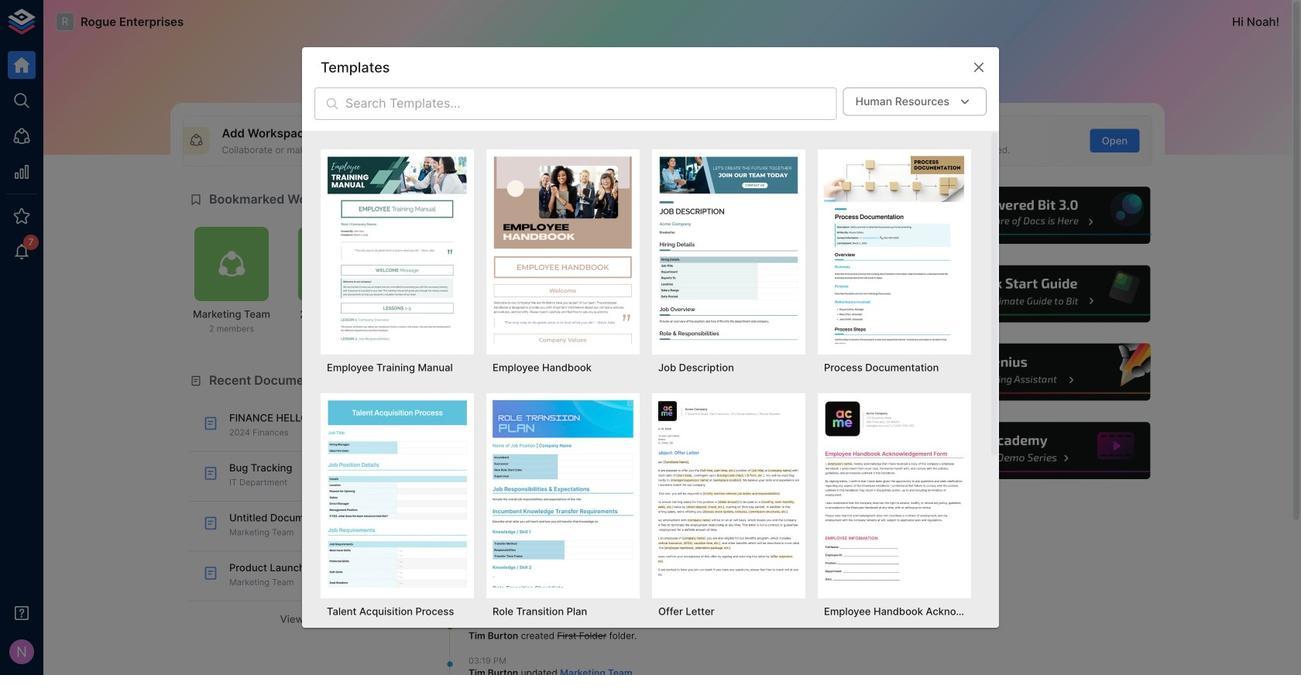 Task type: locate. For each thing, give the bounding box(es) containing it.
4 help image from the top
[[920, 420, 1153, 482]]

3 help image from the top
[[920, 342, 1153, 403]]

employee handbook acknowledgement form image
[[825, 400, 966, 588]]

help image
[[920, 185, 1153, 246], [920, 263, 1153, 325], [920, 342, 1153, 403], [920, 420, 1153, 482]]

dialog
[[302, 47, 1000, 676]]

employee training manual image
[[327, 156, 468, 344]]



Task type: describe. For each thing, give the bounding box(es) containing it.
offer letter image
[[659, 400, 800, 588]]

employee handbook image
[[493, 156, 634, 344]]

role transition plan image
[[493, 400, 634, 588]]

talent acquisition process image
[[327, 400, 468, 588]]

1 help image from the top
[[920, 185, 1153, 246]]

process documentation image
[[825, 156, 966, 344]]

2 help image from the top
[[920, 263, 1153, 325]]

Search Templates... text field
[[346, 88, 837, 120]]

job description image
[[659, 156, 800, 344]]



Task type: vqa. For each thing, say whether or not it's contained in the screenshot.
Role Transition Plan IMAGE
yes



